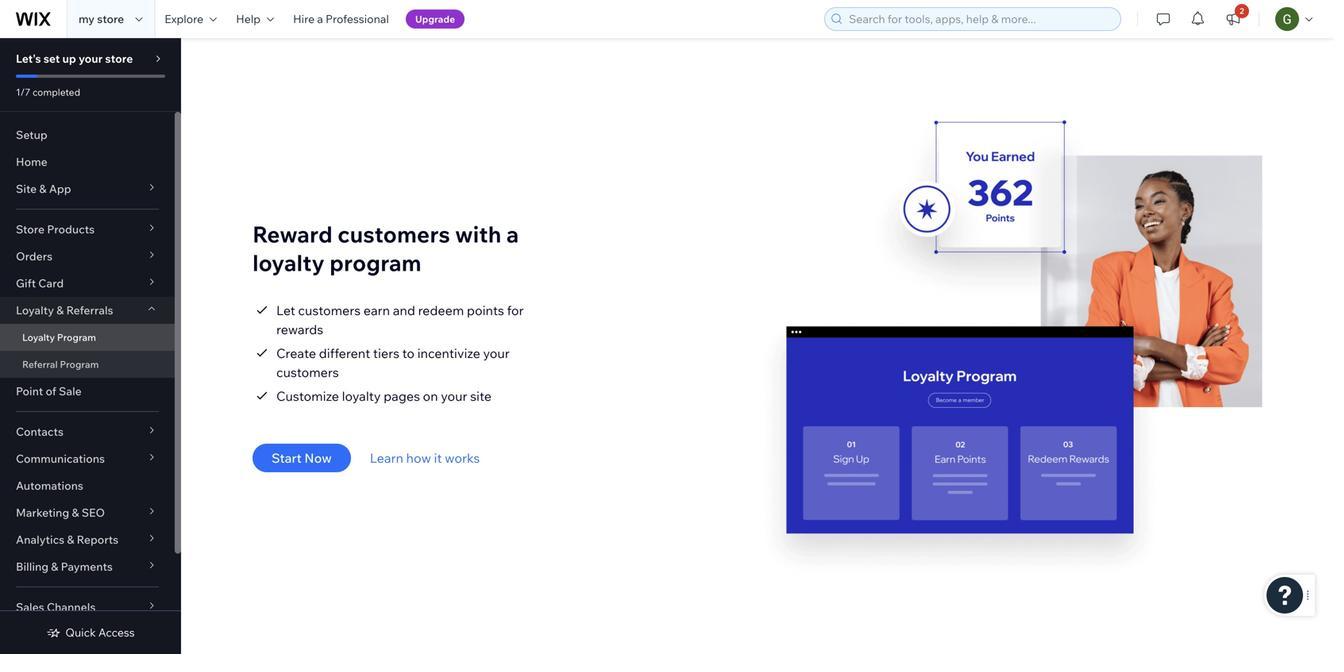 Task type: vqa. For each thing, say whether or not it's contained in the screenshot.
Imagination
no



Task type: describe. For each thing, give the bounding box(es) containing it.
different
[[319, 346, 370, 361]]

0 vertical spatial a
[[317, 12, 323, 26]]

loyalty for loyalty & referrals
[[16, 303, 54, 317]]

to
[[402, 346, 415, 361]]

for
[[507, 303, 524, 319]]

redeem
[[418, 303, 464, 319]]

analytics & reports button
[[0, 527, 175, 554]]

point of sale link
[[0, 378, 175, 405]]

reward customers with a loyalty program
[[253, 220, 519, 277]]

loyalty & referrals
[[16, 303, 113, 317]]

analytics
[[16, 533, 64, 547]]

let's
[[16, 52, 41, 66]]

my
[[79, 12, 95, 26]]

hire a professional link
[[284, 0, 399, 38]]

reports
[[77, 533, 119, 547]]

point
[[16, 384, 43, 398]]

my store
[[79, 12, 124, 26]]

loyalty inside reward customers with a loyalty program
[[253, 249, 325, 277]]

billing & payments button
[[0, 554, 175, 581]]

a inside reward customers with a loyalty program
[[507, 220, 519, 248]]

help button
[[227, 0, 284, 38]]

professional
[[326, 12, 389, 26]]

loyalty program
[[22, 332, 96, 344]]

contacts button
[[0, 419, 175, 446]]

site
[[470, 388, 492, 404]]

2 vertical spatial customers
[[276, 365, 339, 381]]

1 vertical spatial your
[[483, 346, 510, 361]]

payments
[[61, 560, 113, 574]]

start
[[272, 450, 302, 466]]

setup link
[[0, 122, 175, 149]]

start now button
[[253, 444, 351, 473]]

learn how it works link
[[370, 449, 480, 468]]

access
[[98, 626, 135, 640]]

sale
[[59, 384, 82, 398]]

program for referral program
[[60, 359, 99, 371]]

sales channels
[[16, 601, 96, 614]]

store
[[16, 222, 45, 236]]

2
[[1240, 6, 1245, 16]]

communications button
[[0, 446, 175, 473]]

points
[[467, 303, 504, 319]]

home link
[[0, 149, 175, 176]]

seo
[[82, 506, 105, 520]]

& for billing
[[51, 560, 58, 574]]

incentivize
[[418, 346, 481, 361]]

site
[[16, 182, 37, 196]]

program for loyalty program
[[57, 332, 96, 344]]

referrals
[[66, 303, 113, 317]]

products
[[47, 222, 95, 236]]

0 vertical spatial store
[[97, 12, 124, 26]]

loyalty program link
[[0, 324, 175, 351]]

works
[[445, 450, 480, 466]]

with
[[455, 220, 502, 248]]

explore
[[165, 12, 204, 26]]

let
[[276, 303, 295, 319]]

sales channels button
[[0, 594, 175, 621]]

1/7 completed
[[16, 86, 80, 98]]

customize
[[276, 388, 339, 404]]

learn
[[370, 450, 404, 466]]

start now
[[272, 450, 332, 466]]

setup
[[16, 128, 47, 142]]

card
[[38, 276, 64, 290]]



Task type: locate. For each thing, give the bounding box(es) containing it.
& for site
[[39, 182, 47, 196]]

customers for let
[[298, 303, 361, 319]]

customers up program in the left of the page
[[338, 220, 450, 248]]

orders
[[16, 249, 53, 263]]

store down my store
[[105, 52, 133, 66]]

& left the seo
[[72, 506, 79, 520]]

referral program link
[[0, 351, 175, 378]]

1 vertical spatial a
[[507, 220, 519, 248]]

automations
[[16, 479, 83, 493]]

earn
[[364, 303, 390, 319]]

your right up
[[79, 52, 103, 66]]

a
[[317, 12, 323, 26], [507, 220, 519, 248]]

billing & payments
[[16, 560, 113, 574]]

point of sale
[[16, 384, 82, 398]]

1 horizontal spatial loyalty
[[342, 388, 381, 404]]

of
[[46, 384, 56, 398]]

& left reports
[[67, 533, 74, 547]]

it
[[434, 450, 442, 466]]

how
[[406, 450, 431, 466]]

marketing & seo
[[16, 506, 105, 520]]

automations link
[[0, 473, 175, 500]]

tiers
[[373, 346, 400, 361]]

analytics & reports
[[16, 533, 119, 547]]

a right with
[[507, 220, 519, 248]]

& inside popup button
[[72, 506, 79, 520]]

0 vertical spatial program
[[57, 332, 96, 344]]

0 horizontal spatial a
[[317, 12, 323, 26]]

channels
[[47, 601, 96, 614]]

loyalty left pages at left
[[342, 388, 381, 404]]

contacts
[[16, 425, 64, 439]]

loyalty inside loyalty program link
[[22, 332, 55, 344]]

let's set up your store
[[16, 52, 133, 66]]

quick
[[65, 626, 96, 640]]

referral
[[22, 359, 58, 371]]

loyalty & referrals button
[[0, 297, 175, 324]]

store products
[[16, 222, 95, 236]]

your down "points"
[[483, 346, 510, 361]]

create
[[276, 346, 316, 361]]

0 vertical spatial loyalty
[[253, 249, 325, 277]]

customers up rewards
[[298, 303, 361, 319]]

pages
[[384, 388, 420, 404]]

& for loyalty
[[57, 303, 64, 317]]

0 horizontal spatial loyalty
[[253, 249, 325, 277]]

marketing & seo button
[[0, 500, 175, 527]]

0 vertical spatial customers
[[338, 220, 450, 248]]

& up loyalty program
[[57, 303, 64, 317]]

program
[[57, 332, 96, 344], [60, 359, 99, 371]]

loyalty for loyalty program
[[22, 332, 55, 344]]

0 horizontal spatial your
[[79, 52, 103, 66]]

& inside popup button
[[67, 533, 74, 547]]

loyalty up referral
[[22, 332, 55, 344]]

store inside sidebar element
[[105, 52, 133, 66]]

gift
[[16, 276, 36, 290]]

up
[[62, 52, 76, 66]]

your inside sidebar element
[[79, 52, 103, 66]]

1 vertical spatial loyalty
[[342, 388, 381, 404]]

hire
[[293, 12, 315, 26]]

1 horizontal spatial your
[[441, 388, 468, 404]]

0 vertical spatial your
[[79, 52, 103, 66]]

store right my
[[97, 12, 124, 26]]

& right billing
[[51, 560, 58, 574]]

& for analytics
[[67, 533, 74, 547]]

your right on
[[441, 388, 468, 404]]

1 vertical spatial loyalty
[[22, 332, 55, 344]]

& for marketing
[[72, 506, 79, 520]]

on
[[423, 388, 438, 404]]

upgrade button
[[406, 10, 465, 29]]

app
[[49, 182, 71, 196]]

help
[[236, 12, 261, 26]]

site & app
[[16, 182, 71, 196]]

communications
[[16, 452, 105, 466]]

site & app button
[[0, 176, 175, 203]]

customers down create
[[276, 365, 339, 381]]

quick access
[[65, 626, 135, 640]]

and
[[393, 303, 415, 319]]

& right site
[[39, 182, 47, 196]]

0 vertical spatial loyalty
[[16, 303, 54, 317]]

loyalty
[[253, 249, 325, 277], [342, 388, 381, 404]]

a right hire
[[317, 12, 323, 26]]

customers for reward
[[338, 220, 450, 248]]

quick access button
[[46, 626, 135, 640]]

gift card button
[[0, 270, 175, 297]]

2 button
[[1216, 0, 1251, 38]]

let customers earn and redeem points for rewards create different tiers to incentivize your customers customize loyalty pages on your site
[[276, 303, 524, 404]]

program down loyalty program link at left
[[60, 359, 99, 371]]

loyalty inside loyalty & referrals 'dropdown button'
[[16, 303, 54, 317]]

1 vertical spatial customers
[[298, 303, 361, 319]]

1/7
[[16, 86, 30, 98]]

2 horizontal spatial your
[[483, 346, 510, 361]]

learn how it works
[[370, 450, 480, 466]]

reward
[[253, 220, 333, 248]]

loyalty down gift card
[[16, 303, 54, 317]]

home
[[16, 155, 47, 169]]

now
[[305, 450, 332, 466]]

referral program
[[22, 359, 99, 371]]

sidebar element
[[0, 38, 181, 655]]

gift card
[[16, 276, 64, 290]]

loyalty down reward
[[253, 249, 325, 277]]

&
[[39, 182, 47, 196], [57, 303, 64, 317], [72, 506, 79, 520], [67, 533, 74, 547], [51, 560, 58, 574]]

set
[[43, 52, 60, 66]]

& inside dropdown button
[[39, 182, 47, 196]]

marketing
[[16, 506, 69, 520]]

& inside dropdown button
[[51, 560, 58, 574]]

loyalty
[[16, 303, 54, 317], [22, 332, 55, 344]]

2 vertical spatial your
[[441, 388, 468, 404]]

Search for tools, apps, help & more... field
[[844, 8, 1116, 30]]

program down loyalty & referrals 'dropdown button' in the top left of the page
[[57, 332, 96, 344]]

rewards
[[276, 322, 323, 338]]

upgrade
[[415, 13, 455, 25]]

sales
[[16, 601, 44, 614]]

store
[[97, 12, 124, 26], [105, 52, 133, 66]]

1 horizontal spatial a
[[507, 220, 519, 248]]

program
[[330, 249, 422, 277]]

& inside 'dropdown button'
[[57, 303, 64, 317]]

orders button
[[0, 243, 175, 270]]

loyalty inside let customers earn and redeem points for rewards create different tiers to incentivize your customers customize loyalty pages on your site
[[342, 388, 381, 404]]

1 vertical spatial store
[[105, 52, 133, 66]]

completed
[[33, 86, 80, 98]]

customers inside reward customers with a loyalty program
[[338, 220, 450, 248]]

hire a professional
[[293, 12, 389, 26]]

1 vertical spatial program
[[60, 359, 99, 371]]



